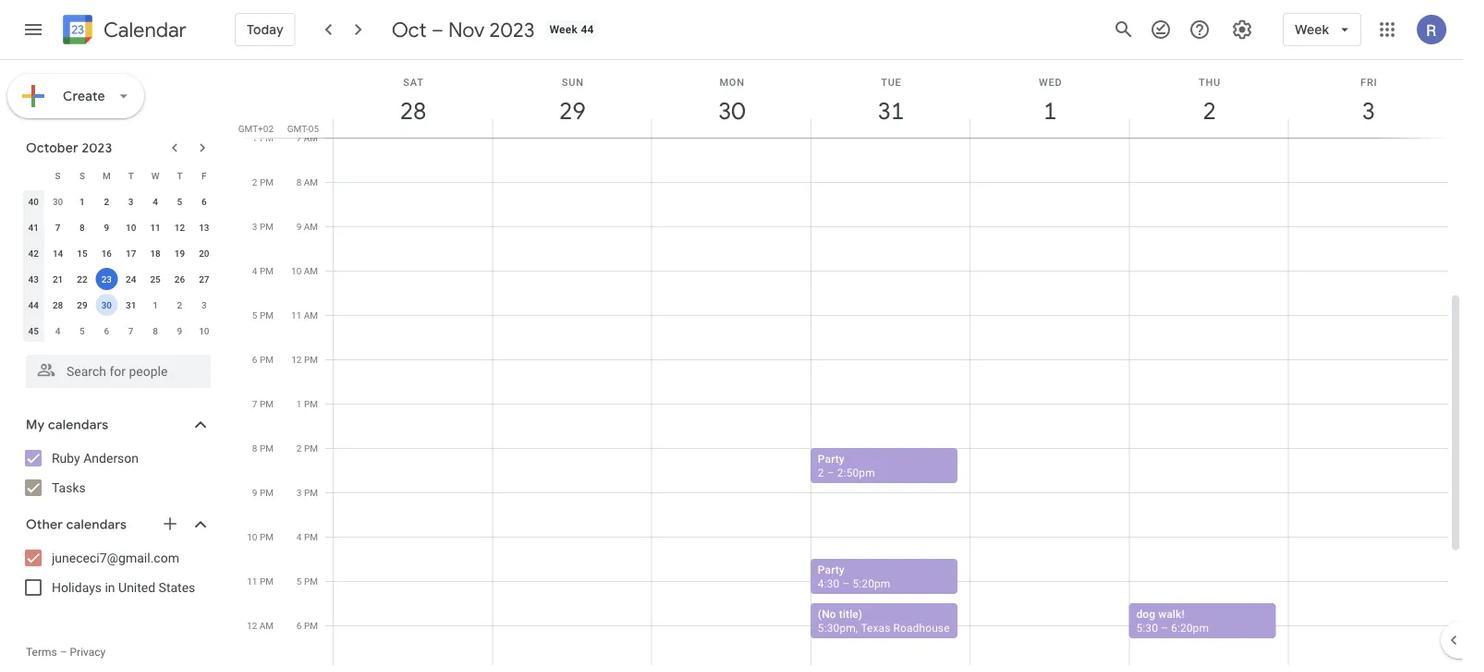 Task type: vqa. For each thing, say whether or not it's contained in the screenshot.
27 element
yes



Task type: locate. For each thing, give the bounding box(es) containing it.
12 for 12 am
[[247, 620, 257, 631]]

week inside dropdown button
[[1295, 21, 1330, 38]]

pm left 11 am
[[260, 310, 274, 321]]

30 right 40
[[53, 196, 63, 207]]

5 right 11 pm
[[297, 576, 302, 587]]

november 8 element
[[144, 320, 166, 342]]

am down 7 am
[[304, 177, 318, 188]]

30
[[718, 96, 744, 126], [53, 196, 63, 207], [101, 300, 112, 311]]

2023 up m
[[82, 140, 112, 156]]

30 right 29 element
[[101, 300, 112, 311]]

party up 4:30
[[818, 564, 845, 576]]

row containing 40
[[21, 189, 216, 214]]

18
[[150, 248, 161, 259]]

29 column header
[[492, 60, 652, 138]]

10 up 11 am
[[291, 265, 302, 276]]

19 element
[[169, 242, 191, 264]]

week for week
[[1295, 21, 1330, 38]]

10 inside "element"
[[199, 325, 209, 337]]

11 up 12 am
[[247, 576, 257, 587]]

0 horizontal spatial 2 pm
[[252, 177, 274, 188]]

my calendars
[[26, 417, 108, 434]]

pm up 9 pm on the bottom of page
[[260, 443, 274, 454]]

6 pm
[[252, 354, 274, 365], [297, 620, 318, 631]]

14 element
[[47, 242, 69, 264]]

21 element
[[47, 268, 69, 290]]

0 vertical spatial 1 pm
[[252, 132, 274, 143]]

1 vertical spatial 1 pm
[[297, 398, 318, 410]]

s left m
[[79, 170, 85, 181]]

1 horizontal spatial 1 pm
[[297, 398, 318, 410]]

pm up 8 pm
[[260, 398, 274, 410]]

28
[[399, 96, 425, 126], [53, 300, 63, 311]]

november 7 element
[[120, 320, 142, 342]]

11 right the '10' element
[[150, 222, 161, 233]]

other calendars button
[[4, 510, 229, 540]]

8 down 7 am
[[296, 177, 302, 188]]

roadhouse
[[894, 622, 950, 635]]

calendars up junececi7@gmail.com
[[66, 517, 127, 533]]

31 column header
[[811, 60, 971, 138]]

pm down 8 pm
[[260, 487, 274, 498]]

0 horizontal spatial 44
[[28, 300, 39, 311]]

pm down 10 pm
[[260, 576, 274, 587]]

–
[[431, 17, 444, 43], [827, 466, 835, 479], [843, 577, 850, 590], [1161, 622, 1169, 635], [60, 646, 67, 659]]

0 horizontal spatial 28
[[53, 300, 63, 311]]

my calendars button
[[4, 411, 229, 440]]

6 up 7 pm
[[252, 354, 257, 365]]

7 for november 7 element in the left of the page
[[128, 325, 134, 337]]

10 for 10 am
[[291, 265, 302, 276]]

november 3 element
[[193, 294, 215, 316]]

1 vertical spatial party
[[818, 564, 845, 576]]

3 pm left 9 am
[[252, 221, 274, 232]]

0 horizontal spatial 31
[[126, 300, 136, 311]]

other calendars
[[26, 517, 127, 533]]

10 am
[[291, 265, 318, 276]]

44 left 28 element
[[28, 300, 39, 311]]

15 element
[[71, 242, 93, 264]]

30 inside cell
[[101, 300, 112, 311]]

0 horizontal spatial 4 pm
[[252, 265, 274, 276]]

1 vertical spatial 12
[[291, 354, 302, 365]]

oct
[[392, 17, 427, 43]]

30 element
[[96, 294, 118, 316]]

31 link
[[870, 90, 913, 132]]

6 row from the top
[[21, 292, 216, 318]]

11 am
[[291, 310, 318, 321]]

0 vertical spatial 44
[[581, 23, 594, 36]]

30 inside mon 30
[[718, 96, 744, 126]]

11 down 10 am
[[291, 310, 302, 321]]

november 4 element
[[47, 320, 69, 342]]

10 for the '10' element
[[126, 222, 136, 233]]

1 horizontal spatial 3 pm
[[297, 487, 318, 498]]

12 down 11 am
[[291, 354, 302, 365]]

None search field
[[0, 348, 229, 388]]

2 horizontal spatial 12
[[291, 354, 302, 365]]

0 horizontal spatial t
[[128, 170, 134, 181]]

calendars up ruby
[[48, 417, 108, 434]]

0 horizontal spatial 2023
[[82, 140, 112, 156]]

8
[[296, 177, 302, 188], [80, 222, 85, 233], [153, 325, 158, 337], [252, 443, 257, 454]]

1 vertical spatial 2023
[[82, 140, 112, 156]]

28 down "sat"
[[399, 96, 425, 126]]

21
[[53, 274, 63, 285]]

30 for september 30 element at the left
[[53, 196, 63, 207]]

am
[[304, 132, 318, 143], [304, 177, 318, 188], [304, 221, 318, 232], [304, 265, 318, 276], [304, 310, 318, 321], [260, 620, 274, 631]]

pm right 10 pm
[[304, 532, 318, 543]]

1 link
[[1029, 90, 1072, 132]]

0 vertical spatial 31
[[877, 96, 903, 126]]

5 pm
[[252, 310, 274, 321], [297, 576, 318, 587]]

holidays in united states
[[52, 580, 195, 595]]

2 s from the left
[[79, 170, 85, 181]]

0 vertical spatial 6 pm
[[252, 354, 274, 365]]

4 pm left 10 am
[[252, 265, 274, 276]]

1 vertical spatial 4 pm
[[297, 532, 318, 543]]

23
[[101, 274, 112, 285]]

– down walk!
[[1161, 622, 1169, 635]]

grid containing 28
[[237, 60, 1464, 667]]

9 right november 8 element
[[177, 325, 182, 337]]

12 for 12 pm
[[291, 354, 302, 365]]

4 left 10 am
[[252, 265, 257, 276]]

2 pm
[[252, 177, 274, 188], [297, 443, 318, 454]]

11 for 11 pm
[[247, 576, 257, 587]]

12 down 11 pm
[[247, 620, 257, 631]]

1 row from the top
[[21, 163, 216, 189]]

row group containing 40
[[21, 189, 216, 344]]

0 horizontal spatial 12
[[175, 222, 185, 233]]

6 pm left 12 pm
[[252, 354, 274, 365]]

3 right 13 element
[[252, 221, 257, 232]]

– inside dog walk! 5:30 – 6:20pm
[[1161, 622, 1169, 635]]

1 horizontal spatial 31
[[877, 96, 903, 126]]

1 pm
[[252, 132, 274, 143], [297, 398, 318, 410]]

am for 12 am
[[260, 620, 274, 631]]

tasks
[[52, 480, 86, 496]]

2 row from the top
[[21, 189, 216, 214]]

2 left 2:50pm
[[818, 466, 824, 479]]

0 vertical spatial 28
[[399, 96, 425, 126]]

0 vertical spatial party
[[818, 453, 845, 466]]

8 left november 9 element
[[153, 325, 158, 337]]

november 2 element
[[169, 294, 191, 316]]

5 left november 6 element
[[80, 325, 85, 337]]

november 10 element
[[193, 320, 215, 342]]

row containing 41
[[21, 214, 216, 240]]

8 for november 8 element
[[153, 325, 158, 337]]

9 up 10 am
[[296, 221, 302, 232]]

8 am
[[296, 177, 318, 188]]

18 element
[[144, 242, 166, 264]]

0 vertical spatial 4 pm
[[252, 265, 274, 276]]

1 horizontal spatial 28
[[399, 96, 425, 126]]

3 pm
[[252, 221, 274, 232], [297, 487, 318, 498]]

fri
[[1361, 76, 1378, 88]]

29 link
[[551, 90, 594, 132]]

14
[[53, 248, 63, 259]]

walk!
[[1159, 608, 1185, 621]]

3 up the '10' element
[[128, 196, 134, 207]]

calendar heading
[[100, 17, 187, 43]]

9 for 9 pm
[[252, 487, 257, 498]]

1 left 'gmt-'
[[252, 132, 257, 143]]

0 horizontal spatial 3 pm
[[252, 221, 274, 232]]

t right w
[[177, 170, 183, 181]]

2023 right nov
[[490, 17, 535, 43]]

gmt+02
[[238, 123, 274, 134]]

party inside party 4:30 – 5:20pm
[[818, 564, 845, 576]]

1 vertical spatial 6 pm
[[297, 620, 318, 631]]

28 column header
[[333, 60, 493, 138]]

31 down tue
[[877, 96, 903, 126]]

0 horizontal spatial week
[[550, 23, 578, 36]]

29 right 28 element
[[77, 300, 87, 311]]

t right m
[[128, 170, 134, 181]]

0 vertical spatial 29
[[558, 96, 585, 126]]

0 vertical spatial 12
[[175, 222, 185, 233]]

1 column header
[[970, 60, 1130, 138]]

0 horizontal spatial 5 pm
[[252, 310, 274, 321]]

mon
[[720, 76, 745, 88]]

44 up sun
[[581, 23, 594, 36]]

8 for 8 pm
[[252, 443, 257, 454]]

fri 3
[[1361, 76, 1378, 126]]

29 inside column header
[[558, 96, 585, 126]]

calendars
[[48, 417, 108, 434], [66, 517, 127, 533]]

row containing 44
[[21, 292, 216, 318]]

1 horizontal spatial week
[[1295, 21, 1330, 38]]

11
[[150, 222, 161, 233], [291, 310, 302, 321], [247, 576, 257, 587]]

12 inside row
[[175, 222, 185, 233]]

– inside party 4:30 – 5:20pm
[[843, 577, 850, 590]]

1 pm right 7 pm
[[297, 398, 318, 410]]

1
[[1043, 96, 1056, 126], [252, 132, 257, 143], [80, 196, 85, 207], [153, 300, 158, 311], [297, 398, 302, 410]]

5 pm left 11 am
[[252, 310, 274, 321]]

16 element
[[96, 242, 118, 264]]

am down 9 am
[[304, 265, 318, 276]]

0 vertical spatial 3 pm
[[252, 221, 274, 232]]

am up 12 pm
[[304, 310, 318, 321]]

row containing 45
[[21, 318, 216, 344]]

2 horizontal spatial 11
[[291, 310, 302, 321]]

2 inside thu 2
[[1202, 96, 1215, 126]]

my calendars list
[[4, 444, 229, 503]]

1 horizontal spatial s
[[79, 170, 85, 181]]

t
[[128, 170, 134, 181], [177, 170, 183, 181]]

7 row from the top
[[21, 318, 216, 344]]

pm
[[260, 132, 274, 143], [260, 177, 274, 188], [260, 221, 274, 232], [260, 265, 274, 276], [260, 310, 274, 321], [260, 354, 274, 365], [304, 354, 318, 365], [260, 398, 274, 410], [304, 398, 318, 410], [260, 443, 274, 454], [304, 443, 318, 454], [260, 487, 274, 498], [304, 487, 318, 498], [260, 532, 274, 543], [304, 532, 318, 543], [260, 576, 274, 587], [304, 576, 318, 587], [304, 620, 318, 631]]

2 t from the left
[[177, 170, 183, 181]]

1 horizontal spatial 2 pm
[[297, 443, 318, 454]]

am for 7 am
[[304, 132, 318, 143]]

29 inside row
[[77, 300, 87, 311]]

other calendars list
[[4, 544, 229, 603]]

0 vertical spatial calendars
[[48, 417, 108, 434]]

41
[[28, 222, 39, 233]]

5 pm right 11 pm
[[297, 576, 318, 587]]

10 right november 9 element
[[199, 325, 209, 337]]

party inside party 2 – 2:50pm
[[818, 453, 845, 466]]

1 vertical spatial calendars
[[66, 517, 127, 533]]

1 party from the top
[[818, 453, 845, 466]]

s up september 30 element at the left
[[55, 170, 61, 181]]

5 up 12 element
[[177, 196, 182, 207]]

0 horizontal spatial 11
[[150, 222, 161, 233]]

1 vertical spatial 44
[[28, 300, 39, 311]]

party 4:30 – 5:20pm
[[818, 564, 891, 590]]

party
[[818, 453, 845, 466], [818, 564, 845, 576]]

0 horizontal spatial 30
[[53, 196, 63, 207]]

– right 4:30
[[843, 577, 850, 590]]

10 for november 10 "element"
[[199, 325, 209, 337]]

create button
[[7, 74, 144, 118]]

1 down 'wed'
[[1043, 96, 1056, 126]]

nov
[[448, 17, 485, 43]]

0 vertical spatial 11
[[150, 222, 161, 233]]

2 horizontal spatial 30
[[718, 96, 744, 126]]

24 element
[[120, 268, 142, 290]]

12 element
[[169, 216, 191, 239]]

2 inside party 2 – 2:50pm
[[818, 466, 824, 479]]

0 horizontal spatial s
[[55, 170, 61, 181]]

2 pm right 8 pm
[[297, 443, 318, 454]]

29 down sun
[[558, 96, 585, 126]]

1 horizontal spatial 29
[[558, 96, 585, 126]]

2023
[[490, 17, 535, 43], [82, 140, 112, 156]]

1 pm left 'gmt-'
[[252, 132, 274, 143]]

17 element
[[120, 242, 142, 264]]

week right settings menu image
[[1295, 21, 1330, 38]]

settings menu image
[[1232, 18, 1254, 41]]

am for 9 am
[[304, 221, 318, 232]]

am for 10 am
[[304, 265, 318, 276]]

row group
[[21, 189, 216, 344]]

12 for 12
[[175, 222, 185, 233]]

2 vertical spatial 30
[[101, 300, 112, 311]]

13 element
[[193, 216, 215, 239]]

9
[[296, 221, 302, 232], [104, 222, 109, 233], [177, 325, 182, 337], [252, 487, 257, 498]]

1 horizontal spatial 11
[[247, 576, 257, 587]]

23, today element
[[96, 268, 118, 290]]

9 up 10 pm
[[252, 487, 257, 498]]

– left 2:50pm
[[827, 466, 835, 479]]

0 horizontal spatial 6 pm
[[252, 354, 274, 365]]

1 horizontal spatial t
[[177, 170, 183, 181]]

2 vertical spatial 11
[[247, 576, 257, 587]]

2 party from the top
[[818, 564, 845, 576]]

anderson
[[83, 451, 139, 466]]

row
[[21, 163, 216, 189], [21, 189, 216, 214], [21, 214, 216, 240], [21, 240, 216, 266], [21, 266, 216, 292], [21, 292, 216, 318], [21, 318, 216, 344]]

pm right 12 am
[[304, 620, 318, 631]]

3 row from the top
[[21, 214, 216, 240]]

– right oct
[[431, 17, 444, 43]]

31 right 30 element
[[126, 300, 136, 311]]

10
[[126, 222, 136, 233], [291, 265, 302, 276], [199, 325, 209, 337], [247, 532, 257, 543]]

pm right 11 pm
[[304, 576, 318, 587]]

4 up the 11 element
[[153, 196, 158, 207]]

1 vertical spatial 3 pm
[[297, 487, 318, 498]]

4 pm right 10 pm
[[297, 532, 318, 543]]

3
[[1361, 96, 1375, 126], [128, 196, 134, 207], [252, 221, 257, 232], [202, 300, 207, 311], [297, 487, 302, 498]]

6 pm right 12 am
[[297, 620, 318, 631]]

5 row from the top
[[21, 266, 216, 292]]

1 vertical spatial 11
[[291, 310, 302, 321]]

grid
[[237, 60, 1464, 667]]

mon 30
[[718, 76, 745, 126]]

8 pm
[[252, 443, 274, 454]]

9 left the '10' element
[[104, 222, 109, 233]]

3 pm right 9 pm on the bottom of page
[[297, 487, 318, 498]]

am down 8 am
[[304, 221, 318, 232]]

am up 8 am
[[304, 132, 318, 143]]

states
[[159, 580, 195, 595]]

0 horizontal spatial 29
[[77, 300, 87, 311]]

31 element
[[120, 294, 142, 316]]

1 horizontal spatial 12
[[247, 620, 257, 631]]

0 vertical spatial 5 pm
[[252, 310, 274, 321]]

1 vertical spatial 28
[[53, 300, 63, 311]]

2 vertical spatial 12
[[247, 620, 257, 631]]

29 element
[[71, 294, 93, 316]]

week 44
[[550, 23, 594, 36]]

11 for 11 am
[[291, 310, 302, 321]]

7 am
[[296, 132, 318, 143]]

7
[[296, 132, 302, 143], [55, 222, 60, 233], [128, 325, 134, 337], [252, 398, 257, 410]]

1 horizontal spatial 2023
[[490, 17, 535, 43]]

m
[[103, 170, 111, 181]]

0 horizontal spatial 1 pm
[[252, 132, 274, 143]]

calendar element
[[59, 11, 187, 52]]

0 vertical spatial 2 pm
[[252, 177, 274, 188]]

wed 1
[[1039, 76, 1063, 126]]

1 vertical spatial 30
[[53, 196, 63, 207]]

7 left '05'
[[296, 132, 302, 143]]

2
[[1202, 96, 1215, 126], [252, 177, 257, 188], [104, 196, 109, 207], [177, 300, 182, 311], [297, 443, 302, 454], [818, 466, 824, 479]]

4 row from the top
[[21, 240, 216, 266]]

11 inside row
[[150, 222, 161, 233]]

25 element
[[144, 268, 166, 290]]

week button
[[1283, 7, 1362, 52]]

44
[[581, 23, 594, 36], [28, 300, 39, 311]]

1 horizontal spatial 30
[[101, 300, 112, 311]]

1 vertical spatial 29
[[77, 300, 87, 311]]

05
[[309, 123, 319, 134]]

2 pm left 8 am
[[252, 177, 274, 188]]

week up sun
[[550, 23, 578, 36]]

11 pm
[[247, 576, 274, 587]]

4 left the november 5 element
[[55, 325, 60, 337]]

5
[[177, 196, 182, 207], [252, 310, 257, 321], [80, 325, 85, 337], [297, 576, 302, 587]]

20
[[199, 248, 209, 259]]

0 vertical spatial 30
[[718, 96, 744, 126]]

3 down "fri"
[[1361, 96, 1375, 126]]

privacy
[[70, 646, 106, 659]]

8 up 9 pm on the bottom of page
[[252, 443, 257, 454]]

1 vertical spatial 31
[[126, 300, 136, 311]]

1 vertical spatial 5 pm
[[297, 576, 318, 587]]

,
[[856, 622, 858, 635]]



Task type: describe. For each thing, give the bounding box(es) containing it.
(no
[[818, 608, 836, 621]]

1 inside the wed 1
[[1043, 96, 1056, 126]]

f
[[202, 170, 207, 181]]

1 vertical spatial 2 pm
[[297, 443, 318, 454]]

10 for 10 pm
[[247, 532, 257, 543]]

thu
[[1199, 76, 1221, 88]]

10 element
[[120, 216, 142, 239]]

7 for 7 pm
[[252, 398, 257, 410]]

30 cell
[[94, 292, 119, 318]]

wed
[[1039, 76, 1063, 88]]

28 link
[[392, 90, 435, 132]]

ruby anderson
[[52, 451, 139, 466]]

2 right the f
[[252, 177, 257, 188]]

19
[[175, 248, 185, 259]]

27 element
[[193, 268, 215, 290]]

7 right 41
[[55, 222, 60, 233]]

gmt-05
[[287, 123, 319, 134]]

5 left 11 am
[[252, 310, 257, 321]]

30 for 30 element
[[101, 300, 112, 311]]

11 for 11
[[150, 222, 161, 233]]

9 am
[[296, 221, 318, 232]]

11 element
[[144, 216, 166, 239]]

ruby
[[52, 451, 80, 466]]

calendars for my calendars
[[48, 417, 108, 434]]

pm down 11 am
[[304, 354, 318, 365]]

party for 4:30
[[818, 564, 845, 576]]

4 right 10 pm
[[297, 532, 302, 543]]

main drawer image
[[22, 18, 44, 41]]

5:30
[[1137, 622, 1158, 635]]

3 column header
[[1289, 60, 1449, 138]]

pm left 'gmt-'
[[260, 132, 274, 143]]

– inside party 2 – 2:50pm
[[827, 466, 835, 479]]

terms – privacy
[[26, 646, 106, 659]]

junececi7@gmail.com
[[52, 551, 179, 566]]

1 left november 2 element
[[153, 300, 158, 311]]

2 link
[[1189, 90, 1231, 132]]

other
[[26, 517, 63, 533]]

in
[[105, 580, 115, 595]]

6 right 12 am
[[297, 620, 302, 631]]

october 2023
[[26, 140, 112, 156]]

3 link
[[1348, 90, 1390, 132]]

title)
[[839, 608, 863, 621]]

sun
[[562, 76, 584, 88]]

0 vertical spatial 2023
[[490, 17, 535, 43]]

4:30
[[818, 577, 840, 590]]

28 inside 28 element
[[53, 300, 63, 311]]

am for 8 am
[[304, 177, 318, 188]]

12 am
[[247, 620, 274, 631]]

42
[[28, 248, 39, 259]]

7 for 7 am
[[296, 132, 302, 143]]

dog walk! 5:30 – 6:20pm
[[1137, 608, 1209, 635]]

1 right 7 pm
[[297, 398, 302, 410]]

week for week 44
[[550, 23, 578, 36]]

15
[[77, 248, 87, 259]]

20 element
[[193, 242, 215, 264]]

thu 2
[[1199, 76, 1221, 126]]

– right terms link
[[60, 646, 67, 659]]

40
[[28, 196, 39, 207]]

4 inside november 4 element
[[55, 325, 60, 337]]

today button
[[235, 7, 296, 52]]

5:30pm
[[818, 622, 856, 635]]

sat 28
[[399, 76, 425, 126]]

am for 11 am
[[304, 310, 318, 321]]

Search for people text field
[[37, 355, 200, 388]]

row containing 42
[[21, 240, 216, 266]]

party for 2
[[818, 453, 845, 466]]

23 cell
[[94, 266, 119, 292]]

tue
[[881, 76, 902, 88]]

3 right november 2 element
[[202, 300, 207, 311]]

9 for 9 am
[[296, 221, 302, 232]]

pm down 9 pm on the bottom of page
[[260, 532, 274, 543]]

30 link
[[711, 90, 753, 132]]

3 inside 'fri 3'
[[1361, 96, 1375, 126]]

2:50pm
[[837, 466, 875, 479]]

1 horizontal spatial 5 pm
[[297, 576, 318, 587]]

november 1 element
[[144, 294, 166, 316]]

holidays
[[52, 580, 102, 595]]

november 9 element
[[169, 320, 191, 342]]

pm left 12 pm
[[260, 354, 274, 365]]

2 right november 1 element
[[177, 300, 182, 311]]

tue 31
[[877, 76, 903, 126]]

w
[[151, 170, 159, 181]]

september 30 element
[[47, 190, 69, 213]]

7 pm
[[252, 398, 274, 410]]

row containing 43
[[21, 266, 216, 292]]

party 2 – 2:50pm
[[818, 453, 875, 479]]

terms link
[[26, 646, 57, 659]]

1 right september 30 element at the left
[[80, 196, 85, 207]]

6:20pm
[[1171, 622, 1209, 635]]

13
[[199, 222, 209, 233]]

43
[[28, 274, 39, 285]]

1 s from the left
[[55, 170, 61, 181]]

2 right 8 pm
[[297, 443, 302, 454]]

pm left 10 am
[[260, 265, 274, 276]]

10 pm
[[247, 532, 274, 543]]

(no title) 5:30pm , texas roadhouse
[[818, 608, 950, 635]]

pm right 8 pm
[[304, 443, 318, 454]]

1 t from the left
[[128, 170, 134, 181]]

today
[[247, 21, 284, 38]]

25
[[150, 274, 161, 285]]

create
[[63, 88, 105, 104]]

17
[[126, 248, 136, 259]]

2 down m
[[104, 196, 109, 207]]

24
[[126, 274, 136, 285]]

november 6 element
[[96, 320, 118, 342]]

pm left 8 am
[[260, 177, 274, 188]]

30 column header
[[651, 60, 812, 138]]

row containing s
[[21, 163, 216, 189]]

sun 29
[[558, 76, 585, 126]]

october
[[26, 140, 79, 156]]

6 left november 7 element in the left of the page
[[104, 325, 109, 337]]

oct – nov 2023
[[392, 17, 535, 43]]

9 pm
[[252, 487, 274, 498]]

27
[[199, 274, 209, 285]]

2 column header
[[1129, 60, 1290, 138]]

row group inside october 2023 grid
[[21, 189, 216, 344]]

8 up 15 'element'
[[80, 222, 85, 233]]

28 inside 28 column header
[[399, 96, 425, 126]]

6 down the f
[[202, 196, 207, 207]]

pm down 12 pm
[[304, 398, 318, 410]]

9 for november 9 element
[[177, 325, 182, 337]]

pm right 9 pm on the bottom of page
[[304, 487, 318, 498]]

november 5 element
[[71, 320, 93, 342]]

26 element
[[169, 268, 191, 290]]

gmt-
[[287, 123, 309, 134]]

3 right 9 pm on the bottom of page
[[297, 487, 302, 498]]

sat
[[403, 76, 424, 88]]

1 horizontal spatial 44
[[581, 23, 594, 36]]

united
[[118, 580, 155, 595]]

texas
[[861, 622, 891, 635]]

26
[[175, 274, 185, 285]]

my
[[26, 417, 45, 434]]

privacy link
[[70, 646, 106, 659]]

5:20pm
[[853, 577, 891, 590]]

28 element
[[47, 294, 69, 316]]

october 2023 grid
[[18, 163, 216, 344]]

22 element
[[71, 268, 93, 290]]

16
[[101, 248, 112, 259]]

calendars for other calendars
[[66, 517, 127, 533]]

add other calendars image
[[161, 515, 179, 533]]

pm left 9 am
[[260, 221, 274, 232]]

12 pm
[[291, 354, 318, 365]]

1 horizontal spatial 6 pm
[[297, 620, 318, 631]]

1 horizontal spatial 4 pm
[[297, 532, 318, 543]]

22
[[77, 274, 87, 285]]

8 for 8 am
[[296, 177, 302, 188]]

31 inside column header
[[877, 96, 903, 126]]

31 inside october 2023 grid
[[126, 300, 136, 311]]

44 inside row
[[28, 300, 39, 311]]

terms
[[26, 646, 57, 659]]

dog
[[1137, 608, 1156, 621]]



